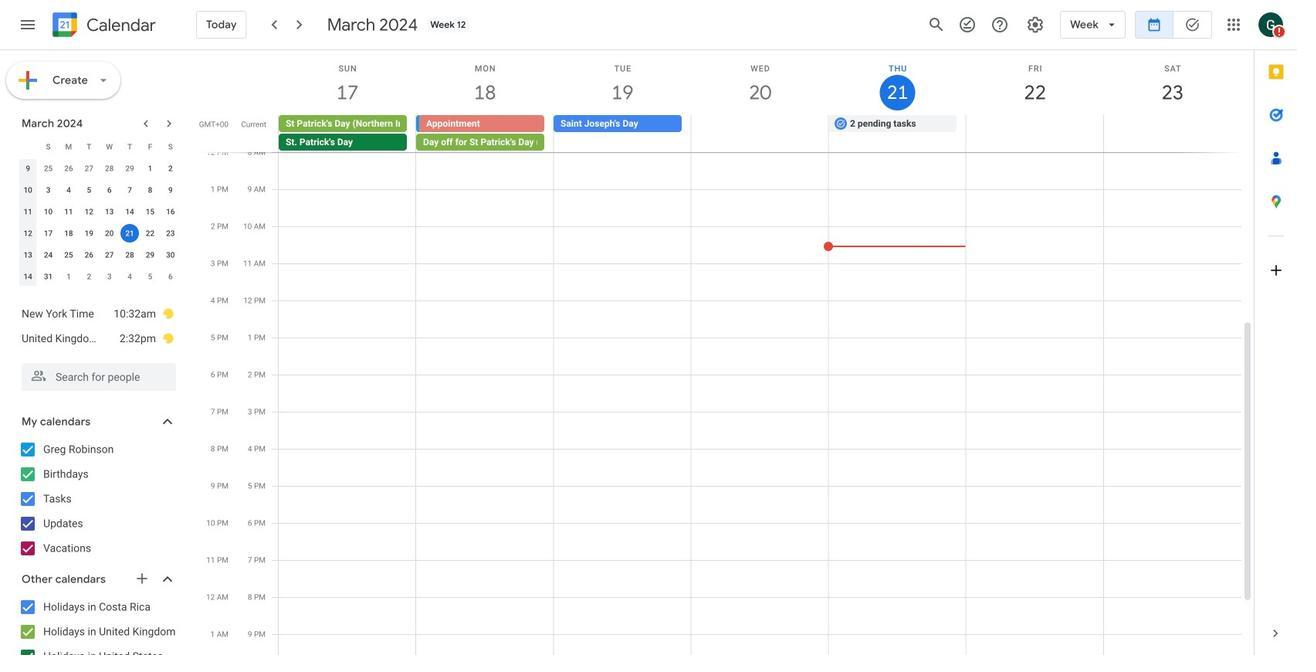 Task type: locate. For each thing, give the bounding box(es) containing it.
april 4 element
[[121, 267, 139, 286]]

4 element
[[59, 181, 78, 199]]

6 element
[[100, 181, 119, 199]]

Search for people text field
[[31, 363, 167, 391]]

23 element
[[161, 224, 180, 243]]

list item
[[22, 301, 175, 326], [22, 326, 175, 351]]

28 element
[[121, 246, 139, 264]]

other calendars list
[[3, 595, 192, 655]]

11 element
[[59, 202, 78, 221]]

heading
[[83, 16, 156, 34]]

cell
[[279, 115, 416, 152], [416, 115, 554, 152], [691, 115, 829, 152], [966, 115, 1104, 152], [1104, 115, 1241, 152], [120, 222, 140, 244]]

list item down april 2 element on the left of the page
[[22, 301, 175, 326]]

column header inside the march 2024 grid
[[18, 136, 38, 158]]

column header
[[18, 136, 38, 158]]

grid
[[198, 50, 1255, 655]]

tab list
[[1255, 50, 1298, 612]]

17 element
[[39, 224, 58, 243]]

list
[[6, 295, 188, 357]]

2 element
[[161, 159, 180, 178]]

13 element
[[100, 202, 119, 221]]

12 element
[[80, 202, 98, 221]]

main drawer image
[[19, 15, 37, 34]]

20 element
[[100, 224, 119, 243]]

settings menu image
[[1027, 15, 1045, 34]]

None search field
[[0, 357, 192, 391]]

list item up search for people text box
[[22, 326, 175, 351]]

9 element
[[161, 181, 180, 199]]

19 element
[[80, 224, 98, 243]]

29 element
[[141, 246, 159, 264]]

5 element
[[80, 181, 98, 199]]

15 element
[[141, 202, 159, 221]]

row group inside the march 2024 grid
[[18, 158, 181, 287]]

1 element
[[141, 159, 159, 178]]

february 25 element
[[39, 159, 58, 178]]

8 element
[[141, 181, 159, 199]]

row
[[272, 115, 1255, 152], [18, 136, 181, 158], [18, 158, 181, 179], [18, 179, 181, 201], [18, 201, 181, 222], [18, 222, 181, 244], [18, 244, 181, 266], [18, 266, 181, 287]]

row group
[[18, 158, 181, 287]]



Task type: vqa. For each thing, say whether or not it's contained in the screenshot.
the bottommost 11
no



Task type: describe. For each thing, give the bounding box(es) containing it.
february 28 element
[[100, 159, 119, 178]]

march 2024 grid
[[15, 136, 181, 287]]

21, today element
[[121, 224, 139, 243]]

february 27 element
[[80, 159, 98, 178]]

25 element
[[59, 246, 78, 264]]

14 element
[[121, 202, 139, 221]]

heading inside calendar element
[[83, 16, 156, 34]]

3 element
[[39, 181, 58, 199]]

18 element
[[59, 224, 78, 243]]

february 26 element
[[59, 159, 78, 178]]

27 element
[[100, 246, 119, 264]]

add other calendars image
[[134, 571, 150, 586]]

2 list item from the top
[[22, 326, 175, 351]]

april 2 element
[[80, 267, 98, 286]]

april 6 element
[[161, 267, 180, 286]]

16 element
[[161, 202, 180, 221]]

26 element
[[80, 246, 98, 264]]

24 element
[[39, 246, 58, 264]]

april 1 element
[[59, 267, 78, 286]]

7 element
[[121, 181, 139, 199]]

1 list item from the top
[[22, 301, 175, 326]]

calendar element
[[49, 9, 156, 43]]

cell inside 'row group'
[[120, 222, 140, 244]]

april 3 element
[[100, 267, 119, 286]]

february 29 element
[[121, 159, 139, 178]]

my calendars list
[[3, 437, 192, 561]]

30 element
[[161, 246, 180, 264]]

22 element
[[141, 224, 159, 243]]

31 element
[[39, 267, 58, 286]]

10 element
[[39, 202, 58, 221]]

april 5 element
[[141, 267, 159, 286]]



